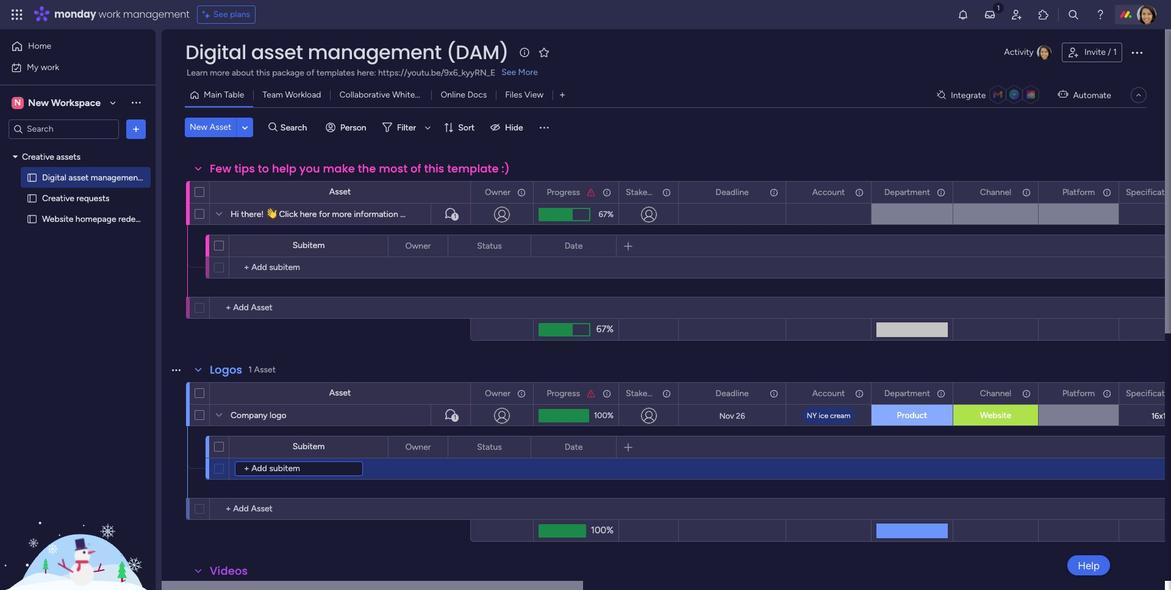Task type: vqa. For each thing, say whether or not it's contained in the screenshot.
list box
yes



Task type: locate. For each thing, give the bounding box(es) containing it.
most
[[379, 161, 408, 176]]

2 date field from the top
[[562, 441, 586, 454]]

2 + add asset text field from the top
[[216, 502, 465, 517]]

column information image for 1st account field from the top of the page
[[855, 188, 865, 197]]

1 account field from the top
[[810, 186, 848, 199]]

0 vertical spatial platform field
[[1060, 186, 1099, 199]]

see left more
[[502, 67, 516, 77]]

2 1 button from the top
[[431, 405, 470, 427]]

of right most
[[411, 161, 421, 176]]

more
[[518, 67, 538, 77]]

templates
[[317, 68, 355, 78]]

of inside 'field'
[[411, 161, 421, 176]]

Deadline field
[[713, 186, 752, 199], [713, 387, 752, 401]]

column information image for channel
[[1022, 389, 1032, 399]]

option
[[0, 146, 156, 148]]

home
[[28, 41, 51, 51]]

5 column information image from the left
[[1022, 389, 1032, 399]]

4 column information image from the left
[[855, 389, 865, 399]]

1 vertical spatial digital asset management (dam)
[[42, 172, 168, 183]]

status
[[477, 241, 502, 251], [477, 442, 502, 452]]

2 vertical spatial 1
[[454, 414, 457, 422]]

1 horizontal spatial (dam)
[[447, 38, 509, 66]]

asset
[[251, 38, 303, 66], [68, 172, 89, 183]]

work inside button
[[41, 62, 59, 72]]

0 horizontal spatial more
[[210, 68, 230, 78]]

activity button
[[1000, 43, 1057, 62]]

1 vertical spatial platform field
[[1060, 387, 1099, 401]]

1 vertical spatial status field
[[474, 441, 505, 454]]

0 horizontal spatial work
[[41, 62, 59, 72]]

james peterson image
[[1137, 5, 1157, 24]]

public board image down public board image
[[26, 213, 38, 225]]

Account field
[[810, 186, 848, 199], [810, 387, 848, 401]]

0 horizontal spatial asset
[[68, 172, 89, 183]]

1 1 button from the top
[[431, 203, 470, 225]]

0 horizontal spatial see
[[213, 9, 228, 20]]

progress
[[547, 187, 580, 197], [547, 388, 580, 399]]

1 vertical spatial more
[[332, 209, 352, 220]]

1 deadline from the top
[[716, 187, 749, 197]]

Channel field
[[977, 186, 1015, 199], [977, 387, 1015, 401]]

0 vertical spatial status field
[[474, 240, 505, 253]]

(dam) up docs
[[447, 38, 509, 66]]

2 vertical spatial asset
[[329, 388, 351, 398]]

public board image up public board image
[[26, 172, 38, 183]]

% for 67 %
[[608, 210, 614, 219]]

few tips to help you make the most of this template :)
[[210, 161, 510, 176]]

status for 1st status field from the top
[[477, 241, 502, 251]]

logo
[[270, 411, 287, 421]]

0 vertical spatial work
[[99, 7, 121, 21]]

logos
[[210, 362, 242, 378]]

0 vertical spatial + add asset text field
[[216, 301, 465, 315]]

0 vertical spatial 1 button
[[431, 203, 470, 225]]

work for monday
[[99, 7, 121, 21]]

status for 1st status field from the bottom of the page
[[477, 442, 502, 452]]

platform for logos
[[1063, 388, 1096, 399]]

public board image for website homepage redesign
[[26, 213, 38, 225]]

1 date field from the top
[[562, 240, 586, 253]]

0 vertical spatial subitem
[[293, 240, 325, 251]]

0 vertical spatial stakehoders field
[[623, 186, 674, 199]]

1 vertical spatial stakehoders field
[[623, 387, 674, 401]]

new down the main
[[190, 122, 208, 132]]

new right n on the left top of page
[[28, 97, 49, 108]]

digital
[[186, 38, 246, 66], [42, 172, 66, 183]]

help
[[272, 161, 297, 176]]

0 horizontal spatial this
[[256, 68, 270, 78]]

1 vertical spatial of
[[411, 161, 421, 176]]

new workspace
[[28, 97, 101, 108]]

1 there's a configuration issue.
select which status columns will affect the progress calculation image from the top
[[586, 188, 596, 197]]

0 horizontal spatial of
[[307, 68, 315, 78]]

nov 26
[[720, 412, 745, 421]]

1 vertical spatial %
[[608, 411, 614, 420]]

more
[[210, 68, 230, 78], [332, 209, 352, 220]]

column information image for 2nd stakehoders field from the top of the page
[[662, 389, 672, 399]]

0 horizontal spatial (dam)
[[143, 172, 168, 183]]

+ add subitem text field down here
[[236, 261, 363, 275]]

2 department from the top
[[885, 388, 931, 399]]

1 vertical spatial department field
[[882, 387, 934, 401]]

work right 'my'
[[41, 62, 59, 72]]

1 progress from the top
[[547, 187, 580, 197]]

0 horizontal spatial digital asset management (dam)
[[42, 172, 168, 183]]

1 vertical spatial subitem
[[293, 442, 325, 452]]

0 vertical spatial specificatio field
[[1123, 186, 1172, 199]]

hi
[[231, 209, 239, 220]]

0 vertical spatial asset
[[210, 122, 231, 132]]

0 vertical spatial see
[[213, 9, 228, 20]]

0 horizontal spatial website
[[42, 214, 73, 224]]

0 vertical spatial this
[[256, 68, 270, 78]]

online docs button
[[432, 85, 496, 105]]

asset inside button
[[210, 122, 231, 132]]

1 vertical spatial see
[[502, 67, 516, 77]]

new inside workspace selection 'element'
[[28, 97, 49, 108]]

0 vertical spatial there's a configuration issue.
select which status columns will affect the progress calculation image
[[586, 188, 596, 197]]

more up main table button
[[210, 68, 230, 78]]

caret down image
[[13, 153, 18, 161]]

1 vertical spatial progress field
[[544, 387, 583, 401]]

1 channel from the top
[[981, 187, 1012, 197]]

you
[[300, 161, 320, 176]]

2 platform from the top
[[1063, 388, 1096, 399]]

1 column information image from the left
[[517, 389, 527, 399]]

0 horizontal spatial digital
[[42, 172, 66, 183]]

1 % from the top
[[608, 210, 614, 219]]

digital asset management (dam) up "requests"
[[42, 172, 168, 183]]

department
[[885, 187, 931, 197], [885, 388, 931, 399]]

1 stakehoders from the top
[[626, 187, 674, 197]]

stakehoders
[[626, 187, 674, 197], [626, 388, 674, 399]]

2 department field from the top
[[882, 387, 934, 401]]

options image
[[130, 123, 142, 135], [602, 182, 610, 203], [661, 182, 670, 203], [854, 182, 863, 203], [602, 384, 610, 404], [1102, 384, 1111, 404], [854, 384, 863, 404]]

see plans button
[[197, 5, 256, 24]]

more inside learn more about this package of templates here: https://youtu.be/9x6_kyyrn_e see more
[[210, 68, 230, 78]]

angle down image
[[242, 123, 248, 132]]

0 vertical spatial new
[[28, 97, 49, 108]]

owner field for 1st status field from the top
[[402, 240, 434, 253]]

2 there's a configuration issue.
select which status columns will affect the progress calculation image from the top
[[586, 389, 596, 399]]

%
[[608, 210, 614, 219], [608, 411, 614, 420]]

1 vertical spatial date field
[[562, 441, 586, 454]]

the
[[358, 161, 376, 176]]

ny ice cream
[[807, 412, 851, 420]]

0 vertical spatial status
[[477, 241, 502, 251]]

0 vertical spatial date
[[565, 241, 583, 251]]

1 vertical spatial work
[[41, 62, 59, 72]]

progress for second the progress field from the bottom
[[547, 187, 580, 197]]

see inside learn more about this package of templates here: https://youtu.be/9x6_kyyrn_e see more
[[502, 67, 516, 77]]

platform field for few tips to help you make the most of this template :)
[[1060, 186, 1099, 199]]

1 vertical spatial account field
[[810, 387, 848, 401]]

2 subitem from the top
[[293, 442, 325, 452]]

1 vertical spatial + add asset text field
[[216, 502, 465, 517]]

asset
[[210, 122, 231, 132], [329, 187, 351, 197], [329, 388, 351, 398]]

(dam)
[[447, 38, 509, 66], [143, 172, 168, 183]]

team
[[263, 90, 283, 100]]

1 horizontal spatial more
[[332, 209, 352, 220]]

0 vertical spatial deadline
[[716, 187, 749, 197]]

1 public board image from the top
[[26, 172, 38, 183]]

collaborative
[[340, 90, 390, 100]]

0 vertical spatial date field
[[562, 240, 586, 253]]

1 vertical spatial channel
[[981, 388, 1012, 399]]

notifications image
[[957, 9, 970, 21]]

inbox image
[[984, 9, 997, 21]]

column information image
[[517, 389, 527, 399], [602, 389, 612, 399], [770, 389, 779, 399], [855, 389, 865, 399], [1022, 389, 1032, 399]]

2 public board image from the top
[[26, 213, 38, 225]]

1 vertical spatial there's a configuration issue.
select which status columns will affect the progress calculation image
[[586, 389, 596, 399]]

account
[[813, 187, 845, 197], [813, 388, 845, 399]]

1 vertical spatial progress
[[547, 388, 580, 399]]

Progress field
[[544, 186, 583, 199], [544, 387, 583, 401]]

deadline
[[716, 187, 749, 197], [716, 388, 749, 399]]

2 progress from the top
[[547, 388, 580, 399]]

1 status from the top
[[477, 241, 502, 251]]

specificatio for 2nd specificatio field from the bottom of the page
[[1126, 187, 1172, 197]]

creative right caret down image
[[22, 152, 54, 162]]

1 vertical spatial public board image
[[26, 213, 38, 225]]

1 vertical spatial deadline field
[[713, 387, 752, 401]]

0 horizontal spatial new
[[28, 97, 49, 108]]

Department field
[[882, 186, 934, 199], [882, 387, 934, 401]]

0 vertical spatial of
[[307, 68, 315, 78]]

1 vertical spatial deadline
[[716, 388, 749, 399]]

management
[[123, 7, 190, 21], [308, 38, 442, 66], [91, 172, 141, 183]]

0 vertical spatial %
[[608, 210, 614, 219]]

creative requests
[[42, 193, 110, 204]]

see inside button
[[213, 9, 228, 20]]

filter button
[[378, 118, 435, 137]]

1 horizontal spatial this
[[424, 161, 445, 176]]

Specificatio field
[[1123, 186, 1172, 199], [1123, 387, 1172, 401]]

1 vertical spatial 1 button
[[431, 405, 470, 427]]

docs
[[468, 90, 487, 100]]

1 vertical spatial website
[[981, 411, 1012, 421]]

progress for 1st the progress field from the bottom
[[547, 388, 580, 399]]

→
[[400, 209, 409, 220]]

more right for
[[332, 209, 352, 220]]

1 vertical spatial platform
[[1063, 388, 1096, 399]]

3 column information image from the left
[[770, 389, 779, 399]]

work right monday
[[99, 7, 121, 21]]

0 vertical spatial deadline field
[[713, 186, 752, 199]]

digital down creative assets
[[42, 172, 66, 183]]

lottie animation image
[[0, 467, 156, 591]]

asset up 'creative requests'
[[68, 172, 89, 183]]

1 vertical spatial date
[[565, 442, 583, 452]]

2 % from the top
[[608, 411, 614, 420]]

1 account from the top
[[813, 187, 845, 197]]

digital up 'learn' in the top left of the page
[[186, 38, 246, 66]]

0 vertical spatial channel
[[981, 187, 1012, 197]]

1 vertical spatial this
[[424, 161, 445, 176]]

Owner field
[[482, 186, 514, 199], [402, 240, 434, 253], [482, 387, 514, 401], [402, 441, 434, 454]]

apps image
[[1038, 9, 1050, 21]]

hide
[[505, 122, 523, 133]]

videos
[[210, 564, 248, 579]]

account for 2nd account field from the top
[[813, 388, 845, 399]]

0 vertical spatial platform
[[1063, 187, 1096, 197]]

2 specificatio from the top
[[1126, 388, 1172, 399]]

0 vertical spatial digital
[[186, 38, 246, 66]]

of right package
[[307, 68, 315, 78]]

0 vertical spatial progress field
[[544, 186, 583, 199]]

see left plans on the left top
[[213, 9, 228, 20]]

1 vertical spatial (dam)
[[143, 172, 168, 183]]

date for 1st status field from the bottom of the page's 'date' field
[[565, 442, 583, 452]]

1 channel field from the top
[[977, 186, 1015, 199]]

1 horizontal spatial asset
[[251, 38, 303, 66]]

this left template
[[424, 161, 445, 176]]

digital asset management (dam) up templates
[[186, 38, 509, 66]]

account for 1st account field from the top of the page
[[813, 187, 845, 197]]

website
[[42, 214, 73, 224], [981, 411, 1012, 421]]

0 vertical spatial digital asset management (dam)
[[186, 38, 509, 66]]

specificatio
[[1126, 187, 1172, 197], [1126, 388, 1172, 399]]

+ add subitem text field down the logo
[[235, 462, 363, 477]]

column information image
[[517, 188, 527, 197], [602, 188, 612, 197], [662, 188, 672, 197], [770, 188, 779, 197], [855, 188, 865, 197], [937, 188, 946, 197], [1022, 188, 1032, 197], [1103, 188, 1112, 197], [662, 389, 672, 399], [937, 389, 946, 399], [1103, 389, 1112, 399]]

1 specificatio field from the top
[[1123, 186, 1172, 199]]

0 vertical spatial public board image
[[26, 172, 38, 183]]

0 vertical spatial specificatio
[[1126, 187, 1172, 197]]

2 account from the top
[[813, 388, 845, 399]]

work
[[99, 7, 121, 21], [41, 62, 59, 72]]

new
[[28, 97, 49, 108], [190, 122, 208, 132]]

there's a configuration issue.
select which status columns will affect the progress calculation image
[[586, 188, 596, 197], [586, 389, 596, 399]]

2 status from the top
[[477, 442, 502, 452]]

2 deadline from the top
[[716, 388, 749, 399]]

monday work management
[[54, 7, 190, 21]]

0 vertical spatial account field
[[810, 186, 848, 199]]

list box
[[0, 144, 168, 394]]

0 vertical spatial more
[[210, 68, 230, 78]]

2 specificatio field from the top
[[1123, 387, 1172, 401]]

0 vertical spatial creative
[[22, 152, 54, 162]]

+ Add subitem text field
[[236, 261, 363, 275], [235, 462, 363, 477]]

0 vertical spatial progress
[[547, 187, 580, 197]]

1 vertical spatial asset
[[329, 187, 351, 197]]

new asset
[[190, 122, 231, 132]]

files view button
[[496, 85, 553, 105]]

Date field
[[562, 240, 586, 253], [562, 441, 586, 454]]

this inside 'field'
[[424, 161, 445, 176]]

1 vertical spatial 1
[[454, 213, 457, 220]]

0 vertical spatial 1
[[1114, 47, 1117, 57]]

1 vertical spatial new
[[190, 122, 208, 132]]

1 vertical spatial specificatio field
[[1123, 387, 1172, 401]]

1 horizontal spatial see
[[502, 67, 516, 77]]

1
[[1114, 47, 1117, 57], [454, 213, 457, 220], [454, 414, 457, 422]]

redesign
[[118, 214, 151, 224]]

1 horizontal spatial website
[[981, 411, 1012, 421]]

1 vertical spatial department
[[885, 388, 931, 399]]

here:
[[357, 68, 376, 78]]

2 deadline field from the top
[[713, 387, 752, 401]]

Status field
[[474, 240, 505, 253], [474, 441, 505, 454]]

this right the about
[[256, 68, 270, 78]]

2 stakehoders from the top
[[626, 388, 674, 399]]

2 vertical spatial management
[[91, 172, 141, 183]]

2 platform field from the top
[[1060, 387, 1099, 401]]

+ Add Asset text field
[[216, 301, 465, 315], [216, 502, 465, 517]]

this
[[256, 68, 270, 78], [424, 161, 445, 176]]

public board image
[[26, 172, 38, 183], [26, 213, 38, 225]]

1 vertical spatial specificatio
[[1126, 388, 1172, 399]]

100 %
[[594, 411, 614, 420]]

company
[[231, 411, 268, 421]]

workspace options image
[[130, 97, 142, 109]]

menu image
[[538, 121, 550, 134]]

my work button
[[7, 58, 131, 77]]

subitem for 1st status field from the bottom of the page
[[293, 442, 325, 452]]

options image
[[1130, 45, 1145, 60], [516, 182, 525, 203], [769, 182, 777, 203], [936, 182, 945, 203], [1022, 182, 1030, 203], [1102, 182, 1111, 203], [431, 236, 439, 257], [516, 384, 525, 404], [661, 384, 670, 404], [769, 384, 777, 404], [936, 384, 945, 404], [1022, 384, 1030, 404], [431, 437, 439, 458]]

owner
[[485, 187, 511, 197], [405, 241, 431, 251], [485, 388, 511, 399], [405, 442, 431, 452]]

filter
[[397, 122, 416, 133]]

1 vertical spatial account
[[813, 388, 845, 399]]

1 for hi there!   👋  click here for more information  →
[[454, 213, 457, 220]]

0 vertical spatial department
[[885, 187, 931, 197]]

1 vertical spatial channel field
[[977, 387, 1015, 401]]

1 vertical spatial status
[[477, 442, 502, 452]]

template
[[447, 161, 499, 176]]

0 vertical spatial (dam)
[[447, 38, 509, 66]]

owner field for platform field corresponding to logos
[[482, 387, 514, 401]]

list box containing creative assets
[[0, 144, 168, 394]]

(dam) up the redesign
[[143, 172, 168, 183]]

16x16
[[1152, 412, 1171, 421]]

1 subitem from the top
[[293, 240, 325, 251]]

2 date from the top
[[565, 442, 583, 452]]

Platform field
[[1060, 186, 1099, 199], [1060, 387, 1099, 401]]

1 specificatio from the top
[[1126, 187, 1172, 197]]

Stakehoders field
[[623, 186, 674, 199], [623, 387, 674, 401]]

0 vertical spatial asset
[[251, 38, 303, 66]]

new inside new asset button
[[190, 122, 208, 132]]

creative for creative requests
[[42, 193, 74, 204]]

1 horizontal spatial digital asset management (dam)
[[186, 38, 509, 66]]

1 image
[[993, 1, 1004, 14]]

1 date from the top
[[565, 241, 583, 251]]

view
[[525, 90, 544, 100]]

see
[[213, 9, 228, 20], [502, 67, 516, 77]]

0 vertical spatial account
[[813, 187, 845, 197]]

main
[[204, 90, 222, 100]]

1 platform field from the top
[[1060, 186, 1099, 199]]

see more link
[[501, 67, 539, 79]]

creative right public board image
[[42, 193, 74, 204]]

of
[[307, 68, 315, 78], [411, 161, 421, 176]]

1 platform from the top
[[1063, 187, 1096, 197]]

1 horizontal spatial of
[[411, 161, 421, 176]]

new for new asset
[[190, 122, 208, 132]]

nov
[[720, 412, 735, 421]]

0 vertical spatial department field
[[882, 186, 934, 199]]

date field for 1st status field from the bottom of the page
[[562, 441, 586, 454]]

asset up package
[[251, 38, 303, 66]]

website inside list box
[[42, 214, 73, 224]]

add view image
[[560, 91, 565, 100]]

1 horizontal spatial work
[[99, 7, 121, 21]]



Task type: describe. For each thing, give the bounding box(es) containing it.
Logos field
[[207, 362, 245, 378]]

ice
[[819, 412, 829, 420]]

workload
[[285, 90, 321, 100]]

company logo
[[231, 411, 287, 421]]

help image
[[1095, 9, 1107, 21]]

Few tips to help you make the most of this template :) field
[[207, 161, 513, 177]]

Videos field
[[207, 564, 251, 580]]

26
[[736, 412, 745, 421]]

1 progress field from the top
[[544, 186, 583, 199]]

subitem for 1st status field from the top
[[293, 240, 325, 251]]

workspace
[[51, 97, 101, 108]]

n
[[14, 97, 21, 108]]

0 vertical spatial + add subitem text field
[[236, 261, 363, 275]]

1 department field from the top
[[882, 186, 934, 199]]

1 deadline field from the top
[[713, 186, 752, 199]]

files view
[[505, 90, 544, 100]]

column information image for first channel field from the top of the page
[[1022, 188, 1032, 197]]

column information image for second department field from the bottom of the page
[[937, 188, 946, 197]]

digital inside list box
[[42, 172, 66, 183]]

help
[[1078, 560, 1100, 572]]

1 inside 'button'
[[1114, 47, 1117, 57]]

add to favorites image
[[538, 46, 550, 58]]

files
[[505, 90, 523, 100]]

select product image
[[11, 9, 23, 21]]

online
[[441, 90, 466, 100]]

for
[[319, 209, 330, 220]]

column information image for account
[[855, 389, 865, 399]]

67
[[599, 210, 608, 219]]

date field for 1st status field from the top
[[562, 240, 586, 253]]

see plans
[[213, 9, 250, 20]]

1 + add asset text field from the top
[[216, 301, 465, 315]]

new for new workspace
[[28, 97, 49, 108]]

this inside learn more about this package of templates here: https://youtu.be/9x6_kyyrn_e see more
[[256, 68, 270, 78]]

2 account field from the top
[[810, 387, 848, 401]]

column information image for owner
[[517, 389, 527, 399]]

v2 search image
[[269, 121, 278, 134]]

learn more about this package of templates here: https://youtu.be/9x6_kyyrn_e see more
[[187, 67, 538, 78]]

specificatio for 1st specificatio field from the bottom of the page
[[1126, 388, 1172, 399]]

1 for company logo
[[454, 414, 457, 422]]

Search field
[[278, 119, 314, 136]]

help button
[[1068, 556, 1111, 576]]

lottie animation element
[[0, 467, 156, 591]]

67%
[[597, 324, 614, 335]]

workspace image
[[12, 96, 24, 110]]

whiteboard
[[392, 90, 437, 100]]

work for my
[[41, 62, 59, 72]]

column information image for platform field corresponding to few tips to help you make the most of this template :)
[[1103, 188, 1112, 197]]

deadline for 1st deadline field from the bottom of the page
[[716, 388, 749, 399]]

arrow down image
[[421, 120, 435, 135]]

monday
[[54, 7, 96, 21]]

2 channel field from the top
[[977, 387, 1015, 401]]

management inside list box
[[91, 172, 141, 183]]

information
[[354, 209, 398, 220]]

column information image for deadline
[[770, 389, 779, 399]]

option inside list box
[[0, 146, 156, 148]]

100
[[594, 411, 608, 420]]

product
[[897, 411, 928, 421]]

hide button
[[486, 118, 531, 137]]

person button
[[321, 118, 374, 137]]

few
[[210, 161, 232, 176]]

activity
[[1005, 47, 1034, 57]]

2 column information image from the left
[[602, 389, 612, 399]]

1 vertical spatial management
[[308, 38, 442, 66]]

sort button
[[439, 118, 482, 137]]

integrate
[[951, 90, 986, 100]]

100%
[[591, 526, 614, 537]]

creative for creative assets
[[22, 152, 54, 162]]

package
[[272, 68, 304, 78]]

cream
[[830, 412, 851, 420]]

invite
[[1085, 47, 1106, 57]]

/
[[1108, 47, 1112, 57]]

1 stakehoders field from the top
[[623, 186, 674, 199]]

public board image
[[26, 193, 38, 204]]

to
[[258, 161, 269, 176]]

ny
[[807, 412, 817, 420]]

show board description image
[[517, 46, 532, 59]]

make
[[323, 161, 355, 176]]

deadline for 1st deadline field from the top
[[716, 187, 749, 197]]

collapse board header image
[[1134, 90, 1144, 100]]

person
[[340, 122, 367, 133]]

column information image for platform field corresponding to logos
[[1103, 389, 1112, 399]]

date for 'date' field related to 1st status field from the top
[[565, 241, 583, 251]]

new asset button
[[185, 118, 236, 137]]

table
[[224, 90, 244, 100]]

website for website
[[981, 411, 1012, 421]]

% for 100 %
[[608, 411, 614, 420]]

plans
[[230, 9, 250, 20]]

website homepage redesign
[[42, 214, 151, 224]]

1 button for hi there!   👋  click here for more information  →
[[431, 203, 470, 225]]

(dam) inside list box
[[143, 172, 168, 183]]

2 progress field from the top
[[544, 387, 583, 401]]

hi there!   👋  click here for more information  →
[[231, 209, 409, 220]]

click
[[279, 209, 298, 220]]

of inside learn more about this package of templates here: https://youtu.be/9x6_kyyrn_e see more
[[307, 68, 315, 78]]

about
[[232, 68, 254, 78]]

there!
[[241, 209, 264, 220]]

there's a configuration issue.
select which status columns will affect the progress calculation image for 1st the progress field from the bottom
[[586, 389, 596, 399]]

2 channel from the top
[[981, 388, 1012, 399]]

here
[[300, 209, 317, 220]]

asset for few tips to help you make the most of this template :)
[[329, 187, 351, 197]]

team workload button
[[254, 85, 330, 105]]

my
[[27, 62, 39, 72]]

platform for few tips to help you make the most of this template :)
[[1063, 187, 1096, 197]]

automate
[[1074, 90, 1112, 100]]

platform field for logos
[[1060, 387, 1099, 401]]

main table button
[[185, 85, 254, 105]]

homepage
[[76, 214, 116, 224]]

collaborative whiteboard button
[[330, 85, 437, 105]]

public board image for digital asset management (dam)
[[26, 172, 38, 183]]

:)
[[502, 161, 510, 176]]

learn
[[187, 68, 208, 78]]

0 vertical spatial management
[[123, 7, 190, 21]]

2 status field from the top
[[474, 441, 505, 454]]

workspace selection element
[[12, 96, 103, 110]]

website for website homepage redesign
[[42, 214, 73, 224]]

collaborative whiteboard online docs
[[340, 90, 487, 100]]

2 stakehoders field from the top
[[623, 387, 674, 401]]

1 vertical spatial + add subitem text field
[[235, 462, 363, 477]]

main table
[[204, 90, 244, 100]]

Digital asset management (DAM) field
[[182, 38, 512, 66]]

dapulse integrations image
[[937, 91, 946, 100]]

1 vertical spatial asset
[[68, 172, 89, 183]]

1 department from the top
[[885, 187, 931, 197]]

👋
[[266, 209, 277, 220]]

column information image for 1st department field from the bottom of the page
[[937, 389, 946, 399]]

invite members image
[[1011, 9, 1023, 21]]

67 %
[[599, 210, 614, 219]]

1 status field from the top
[[474, 240, 505, 253]]

team workload
[[263, 90, 321, 100]]

column information image for 1st deadline field from the top
[[770, 188, 779, 197]]

invite / 1
[[1085, 47, 1117, 57]]

invite / 1 button
[[1062, 43, 1123, 62]]

assets
[[56, 152, 81, 162]]

creative assets
[[22, 152, 81, 162]]

asset for logos
[[329, 388, 351, 398]]

1 button for company logo
[[431, 405, 470, 427]]

my work
[[27, 62, 59, 72]]

requests
[[76, 193, 110, 204]]

there's a configuration issue.
select which status columns will affect the progress calculation image for second the progress field from the bottom
[[586, 188, 596, 197]]

owner field for 1st status field from the bottom of the page
[[402, 441, 434, 454]]

autopilot image
[[1058, 87, 1069, 102]]

column information image for 1st stakehoders field from the top of the page
[[662, 188, 672, 197]]

search everything image
[[1068, 9, 1080, 21]]

https://youtu.be/9x6_kyyrn_e
[[378, 68, 496, 78]]

Search in workspace field
[[26, 122, 102, 136]]



